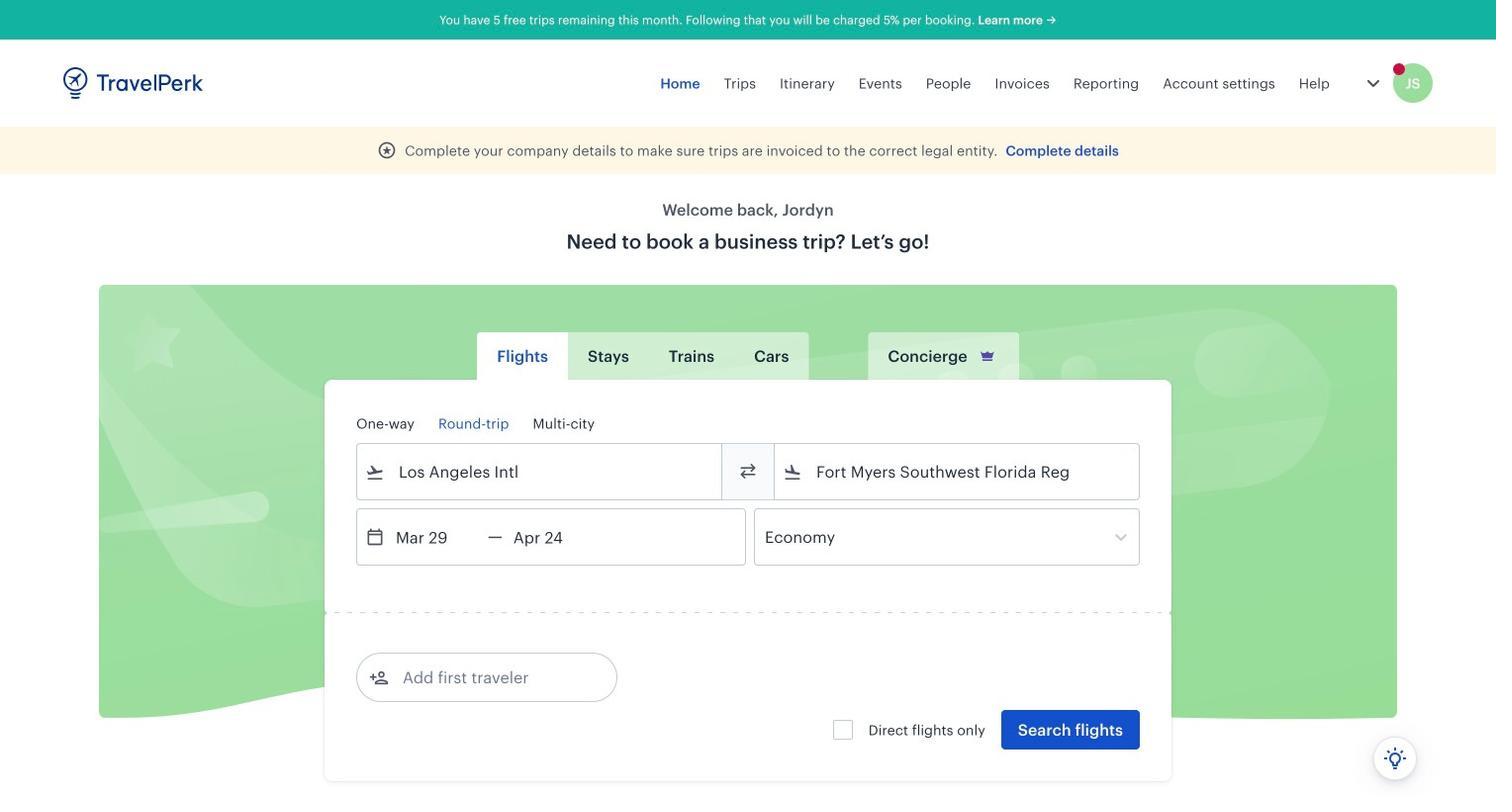 Task type: describe. For each thing, give the bounding box(es) containing it.
From search field
[[385, 456, 696, 488]]



Task type: locate. For each thing, give the bounding box(es) containing it.
Return text field
[[503, 510, 606, 565]]

To search field
[[803, 456, 1114, 488]]

Depart text field
[[385, 510, 488, 565]]

Add first traveler search field
[[389, 662, 595, 694]]



